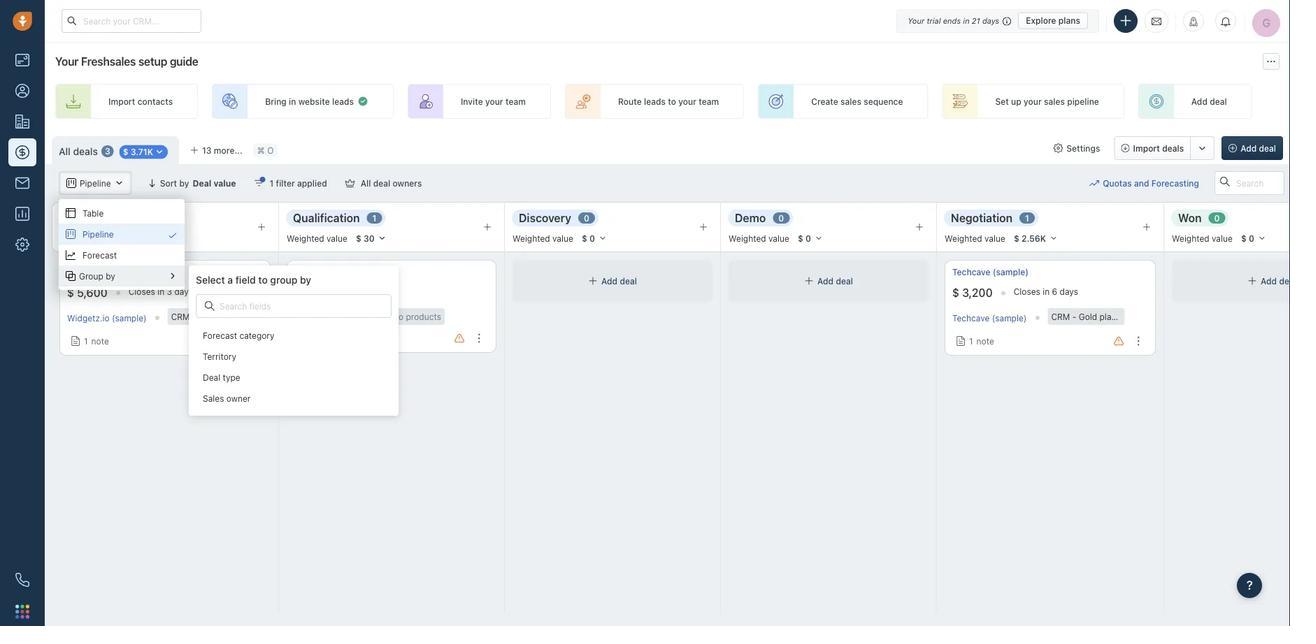 Task type: locate. For each thing, give the bounding box(es) containing it.
a
[[228, 274, 233, 286]]

forecast
[[83, 250, 117, 260], [203, 331, 237, 341]]

0 horizontal spatial container_wx8msf4aqz5i3rn1 image
[[66, 208, 76, 218]]

2 vertical spatial container_wx8msf4aqz5i3rn1 image
[[205, 301, 215, 311]]

forecast down pipeline
[[83, 250, 117, 260]]

sales
[[203, 394, 224, 404]]

container_wx8msf4aqz5i3rn1 image
[[66, 208, 76, 218], [168, 271, 178, 281], [205, 301, 215, 311]]

type
[[223, 373, 240, 383]]

container_wx8msf4aqz5i3rn1 image
[[66, 229, 76, 239], [168, 231, 178, 241], [66, 250, 76, 260], [66, 271, 76, 281]]

by
[[106, 271, 115, 281], [300, 274, 311, 286]]

0 vertical spatial container_wx8msf4aqz5i3rn1 image
[[66, 208, 76, 218]]

1 vertical spatial forecast
[[203, 331, 237, 341]]

forecast up territory
[[203, 331, 237, 341]]

forecast for forecast
[[83, 250, 117, 260]]

container_wx8msf4aqz5i3rn1 image down the select
[[205, 301, 215, 311]]

container_wx8msf4aqz5i3rn1 image left table
[[66, 208, 76, 218]]

group by menu item
[[59, 266, 185, 287]]

Search fields field
[[218, 300, 315, 313]]

0 horizontal spatial forecast
[[83, 250, 117, 260]]

deal
[[203, 373, 221, 383]]

container_wx8msf4aqz5i3rn1 image left the select
[[168, 271, 178, 281]]

container_wx8msf4aqz5i3rn1 image for pipeline
[[66, 229, 76, 239]]

shade muted image
[[1000, 15, 1012, 26]]

1 horizontal spatial container_wx8msf4aqz5i3rn1 image
[[168, 271, 178, 281]]

by right the "group"
[[300, 274, 311, 286]]

select a field to group by
[[196, 274, 311, 286]]

send email image
[[1152, 15, 1162, 27]]

2 horizontal spatial container_wx8msf4aqz5i3rn1 image
[[205, 301, 215, 311]]

owner
[[227, 394, 251, 404]]

deal type
[[203, 373, 240, 383]]

0 horizontal spatial by
[[106, 271, 115, 281]]

1 vertical spatial container_wx8msf4aqz5i3rn1 image
[[168, 271, 178, 281]]

select
[[196, 274, 225, 286]]

territory
[[203, 352, 236, 362]]

explore
[[1026, 16, 1057, 26]]

freshworks switcher image
[[15, 605, 29, 619]]

field
[[236, 274, 256, 286]]

container_wx8msf4aqz5i3rn1 image inside group by menu item
[[168, 271, 178, 281]]

container_wx8msf4aqz5i3rn1 image inside group by menu item
[[66, 271, 76, 281]]

0 vertical spatial forecast
[[83, 250, 117, 260]]

1 horizontal spatial forecast
[[203, 331, 237, 341]]

plans
[[1059, 16, 1081, 26]]

by right group
[[106, 271, 115, 281]]



Task type: vqa. For each thing, say whether or not it's contained in the screenshot.
the topmost container_WX8MsF4aQZ5i3RN1 icon
yes



Task type: describe. For each thing, give the bounding box(es) containing it.
explore plans link
[[1019, 12, 1088, 29]]

1 horizontal spatial by
[[300, 274, 311, 286]]

sales owner
[[203, 394, 251, 404]]

table
[[83, 208, 104, 218]]

phone image
[[8, 567, 36, 595]]

pipeline
[[83, 229, 114, 239]]

forecast for forecast category
[[203, 331, 237, 341]]

group by
[[79, 271, 115, 281]]

forecast category
[[203, 331, 275, 341]]

container_wx8msf4aqz5i3rn1 image for group by
[[66, 271, 76, 281]]

select a field to group by menu
[[59, 199, 399, 416]]

group
[[79, 271, 103, 281]]

explore plans
[[1026, 16, 1081, 26]]

by inside menu item
[[106, 271, 115, 281]]

to
[[258, 274, 268, 286]]

Search your CRM... text field
[[62, 9, 201, 33]]

category
[[240, 331, 275, 341]]

group
[[270, 274, 298, 286]]

container_wx8msf4aqz5i3rn1 image for forecast
[[66, 250, 76, 260]]



